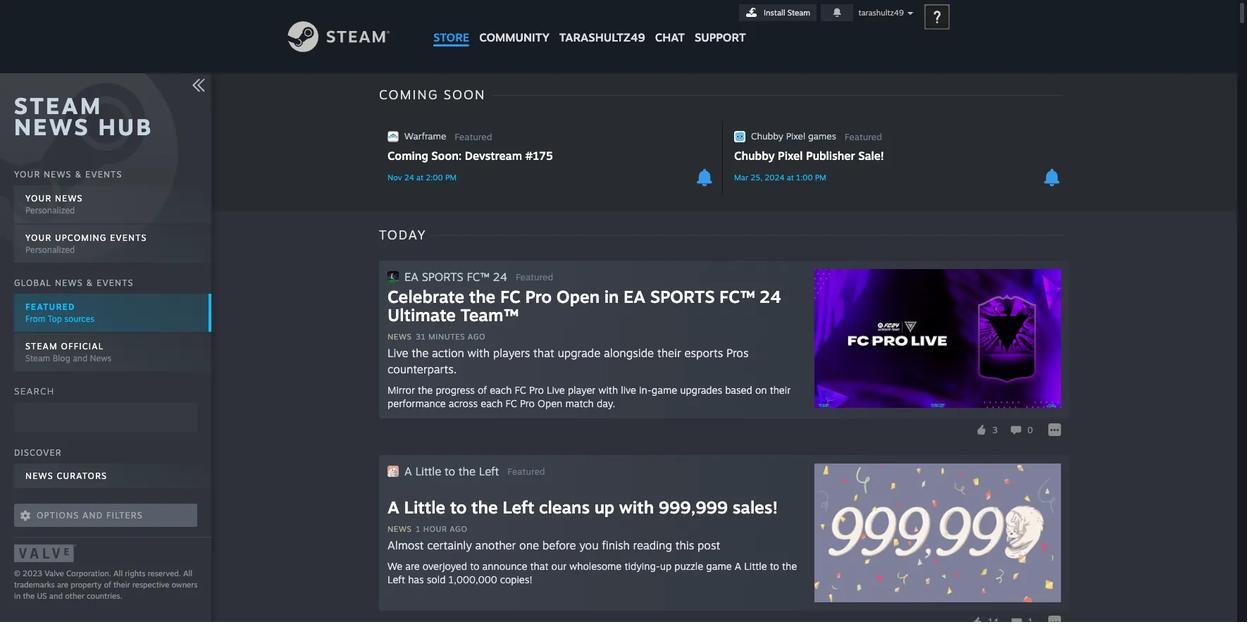 Task type: locate. For each thing, give the bounding box(es) containing it.
with
[[468, 346, 490, 360], [599, 384, 618, 396], [619, 497, 654, 518]]

featured for chubby pixel publisher sale!
[[845, 131, 882, 142]]

all up owners
[[183, 569, 192, 579]]

sports up celebrate
[[422, 270, 463, 284]]

0 vertical spatial and
[[73, 353, 87, 363]]

property
[[71, 580, 102, 590]]

1 horizontal spatial left
[[479, 464, 499, 478]]

0 vertical spatial game
[[652, 384, 677, 396]]

1 vertical spatial up
[[660, 560, 672, 572]]

© 2023 valve corporation. all rights reserved. all trademarks are property of their respective owners in the us and other countries.
[[14, 569, 198, 601]]

0 vertical spatial open
[[556, 286, 600, 307]]

2 vertical spatial little
[[744, 560, 767, 572]]

1 horizontal spatial tarashultz49
[[858, 8, 904, 18]]

featured
[[455, 131, 492, 142], [845, 131, 882, 142], [516, 271, 553, 283], [25, 301, 75, 312], [508, 466, 545, 477]]

#175
[[525, 149, 553, 163]]

blog
[[53, 353, 70, 363]]

of up countries.
[[104, 580, 111, 590]]

steam left blog
[[25, 353, 50, 363]]

at left 1:00
[[787, 173, 794, 182]]

fc up players at bottom left
[[500, 286, 521, 307]]

the inside a little to the left cleans up with 999,999 sales! news 1 hour ago almost certainly another one before you finish reading this post
[[471, 497, 498, 518]]

pm
[[445, 173, 457, 182], [815, 173, 826, 182]]

across
[[449, 397, 478, 409]]

1 vertical spatial &
[[86, 277, 93, 288]]

each down players at bottom left
[[490, 384, 512, 396]]

your for your news & events
[[14, 169, 40, 180]]

fc down players at bottom left
[[515, 384, 526, 396]]

your for your upcoming events personalized
[[25, 233, 52, 243]]

& up your news personalized
[[75, 169, 82, 180]]

game right live
[[652, 384, 677, 396]]

1 vertical spatial fc
[[515, 384, 526, 396]]

chubby up 2024
[[751, 130, 783, 142]]

mirror the progress of each fc pro live player with live in-game upgrades based on their performance across each fc pro open match day.
[[388, 384, 791, 409]]

from
[[25, 313, 45, 324]]

this
[[675, 538, 694, 552]]

to down a little to the left
[[450, 497, 467, 518]]

steam right install
[[788, 8, 810, 18]]

their left esports
[[657, 346, 681, 360]]

a up 'almost'
[[388, 497, 399, 518]]

0 horizontal spatial 24
[[404, 173, 414, 182]]

featured up top
[[25, 301, 75, 312]]

1 vertical spatial sports
[[650, 286, 715, 307]]

0 horizontal spatial left
[[388, 574, 405, 585]]

of inside © 2023 valve corporation. all rights reserved. all trademarks are property of their respective owners in the us and other countries.
[[104, 580, 111, 590]]

chubby pixel publisher sale!
[[734, 149, 884, 163]]

events for your news & events
[[85, 169, 122, 180]]

1 horizontal spatial at
[[787, 173, 794, 182]]

little up 1
[[404, 497, 445, 518]]

pixel up chubby pixel publisher sale!
[[786, 130, 805, 142]]

a for a little to the left cleans up with 999,999 sales! news 1 hour ago almost certainly another one before you finish reading this post
[[388, 497, 399, 518]]

with inside celebrate the fc pro open in ea sports fc™ 24 ultimate team™ news 31 minutes ago live the action with players that upgrade alongside their esports pros counterparts.
[[468, 346, 490, 360]]

1 horizontal spatial with
[[599, 384, 618, 396]]

news up your news & events
[[14, 113, 90, 141]]

featured up cleans
[[508, 466, 545, 477]]

0 horizontal spatial in
[[14, 591, 21, 601]]

1 vertical spatial pro
[[529, 384, 544, 396]]

0 vertical spatial your
[[14, 169, 40, 180]]

tidying-
[[625, 560, 660, 572]]

0 vertical spatial little
[[415, 464, 441, 478]]

a inside the we are overjoyed to announce that our wholesome tidying-up puzzle game a little to the left has sold 1,000,000 copies!
[[735, 560, 741, 572]]

0 horizontal spatial game
[[652, 384, 677, 396]]

events right upcoming
[[110, 233, 147, 243]]

fc™ up "pros"
[[719, 286, 755, 307]]

up up finish
[[594, 497, 615, 518]]

1 vertical spatial left
[[503, 497, 534, 518]]

in inside © 2023 valve corporation. all rights reserved. all trademarks are property of their respective owners in the us and other countries.
[[14, 591, 21, 601]]

pm right 1:00
[[815, 173, 826, 182]]

events for global news & events
[[97, 277, 134, 288]]

minutes
[[428, 332, 465, 342]]

of
[[478, 384, 487, 396], [104, 580, 111, 590]]

0 vertical spatial ago
[[468, 332, 486, 342]]

pro down players at bottom left
[[529, 384, 544, 396]]

their inside celebrate the fc pro open in ea sports fc™ 24 ultimate team™ news 31 minutes ago live the action with players that upgrade alongside their esports pros counterparts.
[[657, 346, 681, 360]]

1 vertical spatial coming
[[388, 149, 428, 163]]

at left the 2:00
[[416, 173, 424, 182]]

1 vertical spatial pixel
[[778, 149, 803, 163]]

your down your news personalized
[[25, 233, 52, 243]]

pro inside celebrate the fc pro open in ea sports fc™ 24 ultimate team™ news 31 minutes ago live the action with players that upgrade alongside their esports pros counterparts.
[[525, 286, 552, 307]]

little for a little to the left
[[415, 464, 441, 478]]

personalized down upcoming
[[25, 245, 75, 255]]

coming for coming soon
[[379, 87, 439, 102]]

0 vertical spatial with
[[468, 346, 490, 360]]

25,
[[751, 173, 762, 182]]

and right us
[[49, 591, 63, 601]]

0 horizontal spatial pm
[[445, 173, 457, 182]]

curators
[[57, 471, 107, 481]]

2 vertical spatial pro
[[520, 397, 535, 409]]

1 horizontal spatial live
[[547, 384, 565, 396]]

based
[[725, 384, 752, 396]]

1 vertical spatial in
[[14, 591, 21, 601]]

finish
[[602, 538, 630, 552]]

with up day.
[[599, 384, 618, 396]]

a little to the left
[[404, 464, 499, 478]]

little down sales!
[[744, 560, 767, 572]]

news up 'almost'
[[388, 524, 412, 534]]

little up hour
[[415, 464, 441, 478]]

1 vertical spatial chubby
[[734, 149, 775, 163]]

coming soon: devstream #175
[[388, 149, 553, 163]]

2 horizontal spatial with
[[619, 497, 654, 518]]

game inside mirror the progress of each fc pro live player with live in-game upgrades based on their performance across each fc pro open match day.
[[652, 384, 677, 396]]

top
[[48, 313, 62, 324]]

game down post
[[706, 560, 732, 572]]

all
[[113, 569, 123, 579], [183, 569, 192, 579]]

sports up esports
[[650, 286, 715, 307]]

steam up your news & events
[[14, 92, 103, 120]]

0 horizontal spatial at
[[416, 173, 424, 182]]

events down your upcoming events personalized
[[97, 277, 134, 288]]

ea up alongside
[[624, 286, 646, 307]]

1 vertical spatial open
[[538, 397, 562, 409]]

news down discover
[[25, 471, 53, 481]]

news inside your news personalized
[[55, 193, 83, 204]]

1 vertical spatial with
[[599, 384, 618, 396]]

1 horizontal spatial fc™
[[719, 286, 755, 307]]

0 vertical spatial up
[[594, 497, 615, 518]]

celebrate the fc pro open in ea sports fc™ 24 ultimate team™ news 31 minutes ago live the action with players that upgrade alongside their esports pros counterparts.
[[388, 286, 781, 376]]

to up "1,000,000"
[[470, 560, 479, 572]]

community link
[[474, 0, 554, 51]]

each right across
[[481, 397, 503, 409]]

1 vertical spatial a
[[388, 497, 399, 518]]

2 horizontal spatial left
[[503, 497, 534, 518]]

day.
[[597, 397, 615, 409]]

their down "rights"
[[113, 580, 130, 590]]

chubby up 25,
[[734, 149, 775, 163]]

and left filters
[[83, 510, 103, 521]]

1:00
[[796, 173, 813, 182]]

news up featured from top sources
[[55, 277, 83, 288]]

1 personalized from the top
[[25, 205, 75, 216]]

0 vertical spatial in
[[604, 286, 619, 307]]

with right action at bottom left
[[468, 346, 490, 360]]

featured up team™
[[516, 271, 553, 283]]

global
[[14, 277, 52, 288]]

in up alongside
[[604, 286, 619, 307]]

ea inside celebrate the fc pro open in ea sports fc™ 24 ultimate team™ news 31 minutes ago live the action with players that upgrade alongside their esports pros counterparts.
[[624, 286, 646, 307]]

games
[[808, 130, 836, 142]]

your up your news personalized
[[14, 169, 40, 180]]

open up upgrade
[[556, 286, 600, 307]]

None text field
[[14, 403, 197, 433]]

0 vertical spatial pixel
[[786, 130, 805, 142]]

personalized down your news & events
[[25, 205, 75, 216]]

2 vertical spatial and
[[49, 591, 63, 601]]

fc™ up team™
[[467, 270, 490, 284]]

are up "has"
[[405, 560, 420, 572]]

options
[[37, 510, 79, 521]]

their right on on the bottom right of page
[[770, 384, 791, 396]]

0 vertical spatial chubby
[[751, 130, 783, 142]]

1 horizontal spatial in
[[604, 286, 619, 307]]

live up counterparts.
[[388, 346, 408, 360]]

1 horizontal spatial their
[[657, 346, 681, 360]]

steam inside steam news hub
[[14, 92, 103, 120]]

coming up 'nov'
[[388, 149, 428, 163]]

pixel down chubby pixel games
[[778, 149, 803, 163]]

0 vertical spatial a
[[404, 464, 412, 478]]

live left player
[[547, 384, 565, 396]]

pro
[[525, 286, 552, 307], [529, 384, 544, 396], [520, 397, 535, 409]]

coming for coming soon: devstream #175
[[388, 149, 428, 163]]

2 vertical spatial 24
[[760, 286, 781, 307]]

their inside mirror the progress of each fc pro live player with live in-game upgrades based on their performance across each fc pro open match day.
[[770, 384, 791, 396]]

0 vertical spatial their
[[657, 346, 681, 360]]

that right players at bottom left
[[533, 346, 554, 360]]

2 vertical spatial events
[[97, 277, 134, 288]]

1,000,000
[[449, 574, 497, 585]]

left for a little to the left
[[479, 464, 499, 478]]

1 vertical spatial of
[[104, 580, 111, 590]]

news inside steam news hub
[[14, 113, 90, 141]]

chat
[[655, 30, 685, 44]]

1 horizontal spatial sports
[[650, 286, 715, 307]]

2 vertical spatial a
[[735, 560, 741, 572]]

pro right team™
[[525, 286, 552, 307]]

personalized inside your news personalized
[[25, 205, 75, 216]]

0 vertical spatial left
[[479, 464, 499, 478]]

1 vertical spatial that
[[530, 560, 549, 572]]

with up the reading
[[619, 497, 654, 518]]

and down official
[[73, 353, 87, 363]]

0 horizontal spatial are
[[57, 580, 68, 590]]

left
[[479, 464, 499, 478], [503, 497, 534, 518], [388, 574, 405, 585]]

a inside a little to the left cleans up with 999,999 sales! news 1 hour ago almost certainly another one before you finish reading this post
[[388, 497, 399, 518]]

their inside © 2023 valve corporation. all rights reserved. all trademarks are property of their respective owners in the us and other countries.
[[113, 580, 130, 590]]

0 vertical spatial that
[[533, 346, 554, 360]]

your inside your upcoming events personalized
[[25, 233, 52, 243]]

1 vertical spatial live
[[547, 384, 565, 396]]

live
[[388, 346, 408, 360], [547, 384, 565, 396]]

0 horizontal spatial all
[[113, 569, 123, 579]]

featured for celebrate the fc pro open in ea sports fc™ 24 ultimate team™
[[516, 271, 553, 283]]

store link
[[428, 0, 474, 51]]

1 vertical spatial events
[[110, 233, 147, 243]]

1 horizontal spatial game
[[706, 560, 732, 572]]

1 horizontal spatial pm
[[815, 173, 826, 182]]

open left match
[[538, 397, 562, 409]]

counterparts.
[[388, 362, 457, 376]]

a down performance
[[404, 464, 412, 478]]

search
[[14, 386, 55, 397]]

featured up sale!
[[845, 131, 882, 142]]

chubby pixel games
[[751, 130, 836, 142]]

1 horizontal spatial of
[[478, 384, 487, 396]]

up left "puzzle"
[[660, 560, 672, 572]]

1 horizontal spatial up
[[660, 560, 672, 572]]

pm right the 2:00
[[445, 173, 457, 182]]

left for a little to the left cleans up with 999,999 sales! news 1 hour ago almost certainly another one before you finish reading this post
[[503, 497, 534, 518]]

pixel
[[786, 130, 805, 142], [778, 149, 803, 163]]

& up sources at the bottom left of page
[[86, 277, 93, 288]]

&
[[75, 169, 82, 180], [86, 277, 93, 288]]

ago down team™
[[468, 332, 486, 342]]

1 vertical spatial ea
[[624, 286, 646, 307]]

1 vertical spatial fc™
[[719, 286, 755, 307]]

at
[[416, 173, 424, 182], [787, 173, 794, 182]]

0 horizontal spatial sports
[[422, 270, 463, 284]]

1 horizontal spatial 24
[[493, 270, 507, 284]]

little
[[415, 464, 441, 478], [404, 497, 445, 518], [744, 560, 767, 572]]

your inside your news personalized
[[25, 193, 52, 204]]

2 vertical spatial left
[[388, 574, 405, 585]]

2 vertical spatial with
[[619, 497, 654, 518]]

and inside © 2023 valve corporation. all rights reserved. all trademarks are property of their respective owners in the us and other countries.
[[49, 591, 63, 601]]

mar
[[734, 173, 748, 182]]

global news & events
[[14, 277, 134, 288]]

of inside mirror the progress of each fc pro live player with live in-game upgrades based on their performance across each fc pro open match day.
[[478, 384, 487, 396]]

certainly
[[427, 538, 472, 552]]

0 horizontal spatial their
[[113, 580, 130, 590]]

that
[[533, 346, 554, 360], [530, 560, 549, 572]]

sales!
[[733, 497, 778, 518]]

2 vertical spatial their
[[113, 580, 130, 590]]

news down official
[[90, 353, 112, 363]]

action
[[432, 346, 464, 360]]

install
[[764, 8, 785, 18]]

reading
[[633, 538, 672, 552]]

0 horizontal spatial fc™
[[467, 270, 490, 284]]

news down your news & events
[[55, 193, 83, 204]]

0 horizontal spatial up
[[594, 497, 615, 518]]

game
[[652, 384, 677, 396], [706, 560, 732, 572]]

news inside a little to the left cleans up with 999,999 sales! news 1 hour ago almost certainly another one before you finish reading this post
[[388, 524, 412, 534]]

your down your news & events
[[25, 193, 52, 204]]

1 vertical spatial your
[[25, 193, 52, 204]]

steam up blog
[[25, 341, 58, 351]]

0 vertical spatial 24
[[404, 173, 414, 182]]

with inside mirror the progress of each fc pro live player with live in-game upgrades based on their performance across each fc pro open match day.
[[599, 384, 618, 396]]

0 vertical spatial fc™
[[467, 270, 490, 284]]

0 horizontal spatial with
[[468, 346, 490, 360]]

their
[[657, 346, 681, 360], [770, 384, 791, 396], [113, 580, 130, 590]]

1 vertical spatial ago
[[450, 524, 468, 534]]

in down trademarks
[[14, 591, 21, 601]]

0 vertical spatial are
[[405, 560, 420, 572]]

all left "rights"
[[113, 569, 123, 579]]

ea up celebrate
[[404, 270, 419, 284]]

0 horizontal spatial ea
[[404, 270, 419, 284]]

ago up certainly
[[450, 524, 468, 534]]

news inside celebrate the fc pro open in ea sports fc™ 24 ultimate team™ news 31 minutes ago live the action with players that upgrade alongside their esports pros counterparts.
[[388, 332, 412, 342]]

ago inside a little to the left cleans up with 999,999 sales! news 1 hour ago almost certainly another one before you finish reading this post
[[450, 524, 468, 534]]

that inside celebrate the fc pro open in ea sports fc™ 24 ultimate team™ news 31 minutes ago live the action with players that upgrade alongside their esports pros counterparts.
[[533, 346, 554, 360]]

2 horizontal spatial 24
[[760, 286, 781, 307]]

coming up the "warframe"
[[379, 87, 439, 102]]

left inside a little to the left cleans up with 999,999 sales! news 1 hour ago almost certainly another one before you finish reading this post
[[503, 497, 534, 518]]

store
[[433, 30, 469, 44]]

ago
[[468, 332, 486, 342], [450, 524, 468, 534]]

1 vertical spatial their
[[770, 384, 791, 396]]

2 personalized from the top
[[25, 245, 75, 255]]

a right "puzzle"
[[735, 560, 741, 572]]

pro left match
[[520, 397, 535, 409]]

news left 31
[[388, 332, 412, 342]]

0 horizontal spatial of
[[104, 580, 111, 590]]

events inside your upcoming events personalized
[[110, 233, 147, 243]]

0 vertical spatial of
[[478, 384, 487, 396]]

team™
[[460, 304, 519, 326]]

0 horizontal spatial tarashultz49
[[559, 30, 645, 44]]

events down hub
[[85, 169, 122, 180]]

news curators
[[25, 471, 107, 481]]

of up across
[[478, 384, 487, 396]]

chubby
[[751, 130, 783, 142], [734, 149, 775, 163]]

are down 'valve'
[[57, 580, 68, 590]]

publisher
[[806, 149, 855, 163]]

ultimate
[[388, 304, 456, 326]]

upcoming
[[55, 233, 107, 243]]

0 vertical spatial live
[[388, 346, 408, 360]]

1 horizontal spatial all
[[183, 569, 192, 579]]

chubby for chubby pixel games
[[751, 130, 783, 142]]

in inside celebrate the fc pro open in ea sports fc™ 24 ultimate team™ news 31 minutes ago live the action with players that upgrade alongside their esports pros counterparts.
[[604, 286, 619, 307]]

one
[[519, 538, 539, 552]]

open
[[556, 286, 600, 307], [538, 397, 562, 409]]

0 horizontal spatial live
[[388, 346, 408, 360]]

each
[[490, 384, 512, 396], [481, 397, 503, 409]]

are inside © 2023 valve corporation. all rights reserved. all trademarks are property of their respective owners in the us and other countries.
[[57, 580, 68, 590]]

featured up coming soon: devstream #175
[[455, 131, 492, 142]]

upgrade
[[558, 346, 600, 360]]

1 vertical spatial are
[[57, 580, 68, 590]]

0 vertical spatial coming
[[379, 87, 439, 102]]

sports inside celebrate the fc pro open in ea sports fc™ 24 ultimate team™ news 31 minutes ago live the action with players that upgrade alongside their esports pros counterparts.
[[650, 286, 715, 307]]

2 horizontal spatial a
[[735, 560, 741, 572]]

0 horizontal spatial a
[[388, 497, 399, 518]]

fc right across
[[506, 397, 517, 409]]

little inside a little to the left cleans up with 999,999 sales! news 1 hour ago almost certainly another one before you finish reading this post
[[404, 497, 445, 518]]

2 vertical spatial your
[[25, 233, 52, 243]]

open inside mirror the progress of each fc pro live player with live in-game upgrades based on their performance across each fc pro open match day.
[[538, 397, 562, 409]]

that left our
[[530, 560, 549, 572]]

your
[[14, 169, 40, 180], [25, 193, 52, 204], [25, 233, 52, 243]]

0 vertical spatial pro
[[525, 286, 552, 307]]



Task type: vqa. For each thing, say whether or not it's contained in the screenshot.
the bottom THE PIXEL
yes



Task type: describe. For each thing, give the bounding box(es) containing it.
little inside the we are overjoyed to announce that our wholesome tidying-up puzzle game a little to the left has sold 1,000,000 copies!
[[744, 560, 767, 572]]

with inside a little to the left cleans up with 999,999 sales! news 1 hour ago almost certainly another one before you finish reading this post
[[619, 497, 654, 518]]

news curators link
[[14, 464, 211, 490]]

to inside a little to the left cleans up with 999,999 sales! news 1 hour ago almost certainly another one before you finish reading this post
[[450, 497, 467, 518]]

news up your news personalized
[[44, 169, 72, 180]]

your news & events
[[14, 169, 122, 180]]

hub
[[98, 113, 153, 141]]

featured for coming soon: devstream #175
[[455, 131, 492, 142]]

and inside steam official steam blog and news
[[73, 353, 87, 363]]

valve
[[45, 569, 64, 579]]

©
[[14, 569, 20, 579]]

2:00
[[426, 173, 443, 182]]

your for your news personalized
[[25, 193, 52, 204]]

live
[[621, 384, 636, 396]]

little for a little to the left cleans up with 999,999 sales! news 1 hour ago almost certainly another one before you finish reading this post
[[404, 497, 445, 518]]

match
[[565, 397, 594, 409]]

to up hour
[[445, 464, 455, 478]]

ea sports fc™ 24
[[404, 270, 507, 284]]

a for a little to the left
[[404, 464, 412, 478]]

live inside celebrate the fc pro open in ea sports fc™ 24 ultimate team™ news 31 minutes ago live the action with players that upgrade alongside their esports pros counterparts.
[[388, 346, 408, 360]]

post
[[698, 538, 720, 552]]

another
[[475, 538, 516, 552]]

options and filters
[[37, 510, 143, 521]]

reserved.
[[148, 569, 181, 579]]

1 vertical spatial 24
[[493, 270, 507, 284]]

corporation.
[[66, 569, 111, 579]]

today
[[379, 227, 427, 242]]

performance
[[388, 397, 446, 409]]

2 all from the left
[[183, 569, 192, 579]]

alongside
[[604, 346, 654, 360]]

almost
[[388, 538, 424, 552]]

0 link
[[1008, 421, 1033, 439]]

before
[[542, 538, 576, 552]]

2024
[[765, 173, 785, 182]]

player
[[568, 384, 596, 396]]

sold
[[427, 574, 446, 585]]

news inside steam official steam blog and news
[[90, 353, 112, 363]]

0
[[1027, 425, 1033, 435]]

the inside the we are overjoyed to announce that our wholesome tidying-up puzzle game a little to the left has sold 1,000,000 copies!
[[782, 560, 797, 572]]

that inside the we are overjoyed to announce that our wholesome tidying-up puzzle game a little to the left has sold 1,000,000 copies!
[[530, 560, 549, 572]]

respective
[[132, 580, 169, 590]]

are inside the we are overjoyed to announce that our wholesome tidying-up puzzle game a little to the left has sold 1,000,000 copies!
[[405, 560, 420, 572]]

hour
[[423, 524, 447, 534]]

featured for a little to the left cleans up with 999,999 sales!
[[508, 466, 545, 477]]

in-
[[639, 384, 652, 396]]

steam news hub
[[14, 92, 153, 141]]

1 all from the left
[[113, 569, 123, 579]]

we are overjoyed to announce that our wholesome tidying-up puzzle game a little to the left has sold 1,000,000 copies!
[[388, 560, 797, 585]]

3
[[993, 425, 998, 435]]

we
[[388, 560, 403, 572]]

0 vertical spatial sports
[[422, 270, 463, 284]]

esports
[[685, 346, 723, 360]]

soon
[[444, 87, 486, 102]]

the inside mirror the progress of each fc pro live player with live in-game upgrades based on their performance across each fc pro open match day.
[[418, 384, 433, 396]]

ago inside celebrate the fc pro open in ea sports fc™ 24 ultimate team™ news 31 minutes ago live the action with players that upgrade alongside their esports pros counterparts.
[[468, 332, 486, 342]]

personalized inside your upcoming events personalized
[[25, 245, 75, 255]]

up inside a little to the left cleans up with 999,999 sales! news 1 hour ago almost certainly another one before you finish reading this post
[[594, 497, 615, 518]]

fc™ inside celebrate the fc pro open in ea sports fc™ 24 ultimate team™ news 31 minutes ago live the action with players that upgrade alongside their esports pros counterparts.
[[719, 286, 755, 307]]

has
[[408, 574, 424, 585]]

official
[[61, 341, 104, 351]]

overjoyed
[[423, 560, 467, 572]]

nov
[[388, 173, 402, 182]]

1 at from the left
[[416, 173, 424, 182]]

2 vertical spatial fc
[[506, 397, 517, 409]]

chubby for chubby pixel publisher sale!
[[734, 149, 775, 163]]

1 vertical spatial tarashultz49
[[559, 30, 645, 44]]

trademarks
[[14, 580, 55, 590]]

0 vertical spatial ea
[[404, 270, 419, 284]]

the inside © 2023 valve corporation. all rights reserved. all trademarks are property of their respective owners in the us and other countries.
[[23, 591, 35, 601]]

2 pm from the left
[[815, 173, 826, 182]]

your upcoming events personalized
[[25, 233, 147, 255]]

sources
[[64, 313, 94, 324]]

celebrate
[[388, 286, 464, 307]]

rights
[[125, 569, 146, 579]]

you
[[579, 538, 599, 552]]

featured inside featured from top sources
[[25, 301, 75, 312]]

devstream
[[465, 149, 522, 163]]

other
[[65, 591, 84, 601]]

& for your
[[75, 169, 82, 180]]

open inside celebrate the fc pro open in ea sports fc™ 24 ultimate team™ news 31 minutes ago live the action with players that upgrade alongside their esports pros counterparts.
[[556, 286, 600, 307]]

nov 24 at 2:00 pm
[[388, 173, 457, 182]]

countries.
[[87, 591, 122, 601]]

players
[[493, 346, 530, 360]]

24 inside celebrate the fc pro open in ea sports fc™ 24 ultimate team™ news 31 minutes ago live the action with players that upgrade alongside their esports pros counterparts.
[[760, 286, 781, 307]]

progress
[[436, 384, 475, 396]]

31
[[416, 332, 426, 342]]

install steam
[[764, 8, 810, 18]]

& for global
[[86, 277, 93, 288]]

2 at from the left
[[787, 173, 794, 182]]

upgrades
[[680, 384, 722, 396]]

puzzle
[[674, 560, 703, 572]]

copies!
[[500, 574, 532, 585]]

mar 25, 2024 at 1:00 pm
[[734, 173, 826, 182]]

install steam link
[[739, 4, 817, 21]]

owners
[[172, 580, 198, 590]]

discover
[[14, 448, 62, 458]]

1 vertical spatial and
[[83, 510, 103, 521]]

0 vertical spatial tarashultz49
[[858, 8, 904, 18]]

on
[[755, 384, 767, 396]]

1 pm from the left
[[445, 173, 457, 182]]

left inside the we are overjoyed to announce that our wholesome tidying-up puzzle game a little to the left has sold 1,000,000 copies!
[[388, 574, 405, 585]]

1
[[416, 524, 421, 534]]

to down sales!
[[770, 560, 779, 572]]

up inside the we are overjoyed to announce that our wholesome tidying-up puzzle game a little to the left has sold 1,000,000 copies!
[[660, 560, 672, 572]]

tarashultz49 link
[[554, 0, 650, 51]]

us
[[37, 591, 47, 601]]

announce
[[482, 560, 527, 572]]

your news personalized
[[25, 193, 83, 216]]

featured from top sources
[[25, 301, 94, 324]]

pixel for publisher
[[778, 149, 803, 163]]

pixel for games
[[786, 130, 805, 142]]

chat link
[[650, 0, 690, 48]]

support
[[695, 30, 746, 44]]

mirror
[[388, 384, 415, 396]]

fc inside celebrate the fc pro open in ea sports fc™ 24 ultimate team™ news 31 minutes ago live the action with players that upgrade alongside their esports pros counterparts.
[[500, 286, 521, 307]]

a little to the left cleans up with 999,999 sales! news 1 hour ago almost certainly another one before you finish reading this post
[[388, 497, 778, 552]]

pros
[[726, 346, 749, 360]]

game inside the we are overjoyed to announce that our wholesome tidying-up puzzle game a little to the left has sold 1,000,000 copies!
[[706, 560, 732, 572]]

sale!
[[858, 149, 884, 163]]

live inside mirror the progress of each fc pro live player with live in-game upgrades based on their performance across each fc pro open match day.
[[547, 384, 565, 396]]

warframe
[[404, 130, 446, 142]]

1 vertical spatial each
[[481, 397, 503, 409]]

0 vertical spatial each
[[490, 384, 512, 396]]



